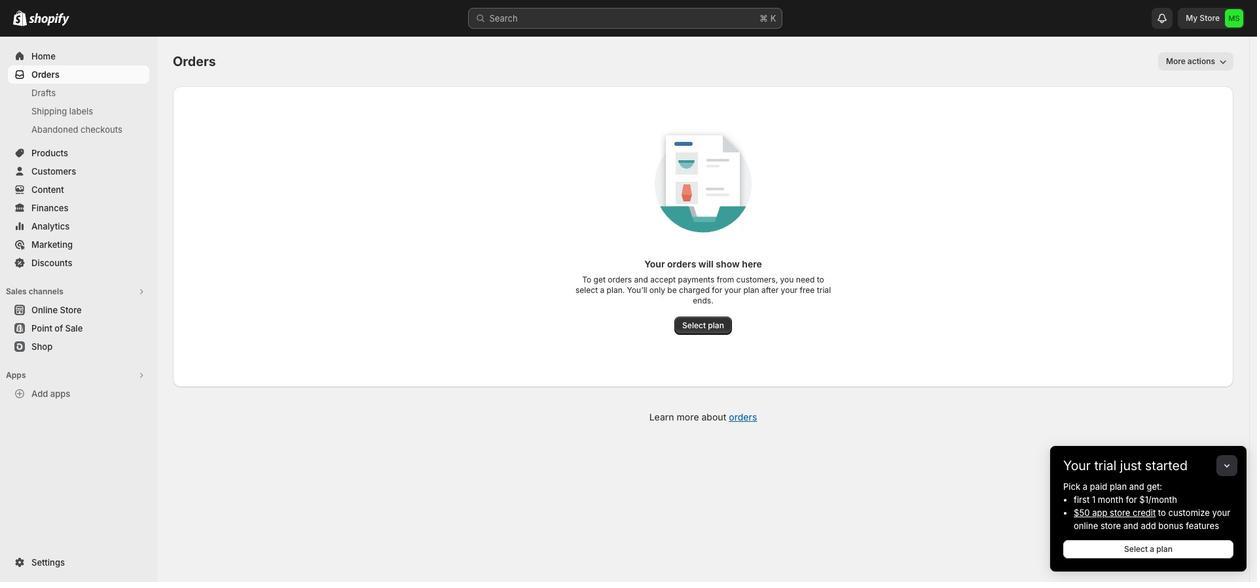 Task type: describe. For each thing, give the bounding box(es) containing it.
shopify image
[[29, 13, 69, 26]]

my store image
[[1225, 9, 1244, 28]]

shopify image
[[13, 10, 27, 26]]



Task type: vqa. For each thing, say whether or not it's contained in the screenshot.
store
no



